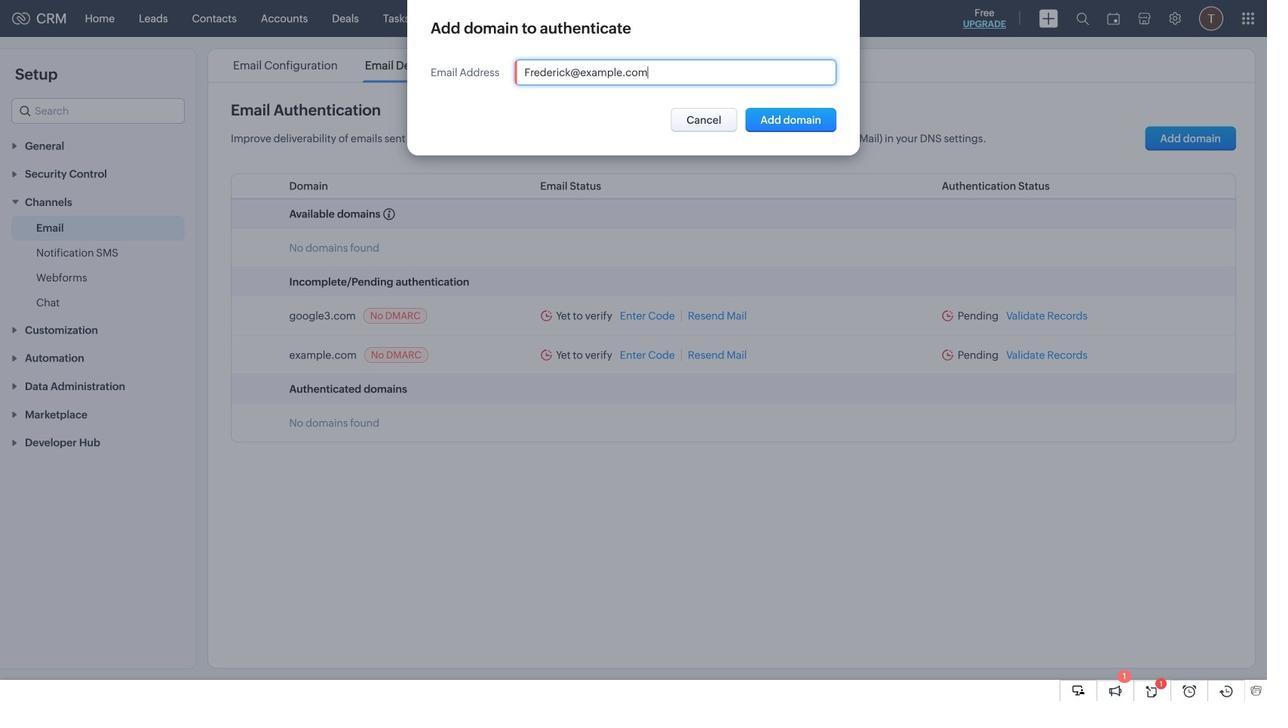 Task type: vqa. For each thing, say whether or not it's contained in the screenshot.
Campaigns
no



Task type: locate. For each thing, give the bounding box(es) containing it.
region
[[0, 216, 196, 315]]

list
[[220, 49, 595, 82]]

logo image
[[12, 12, 30, 25]]

None text field
[[516, 60, 836, 85]]



